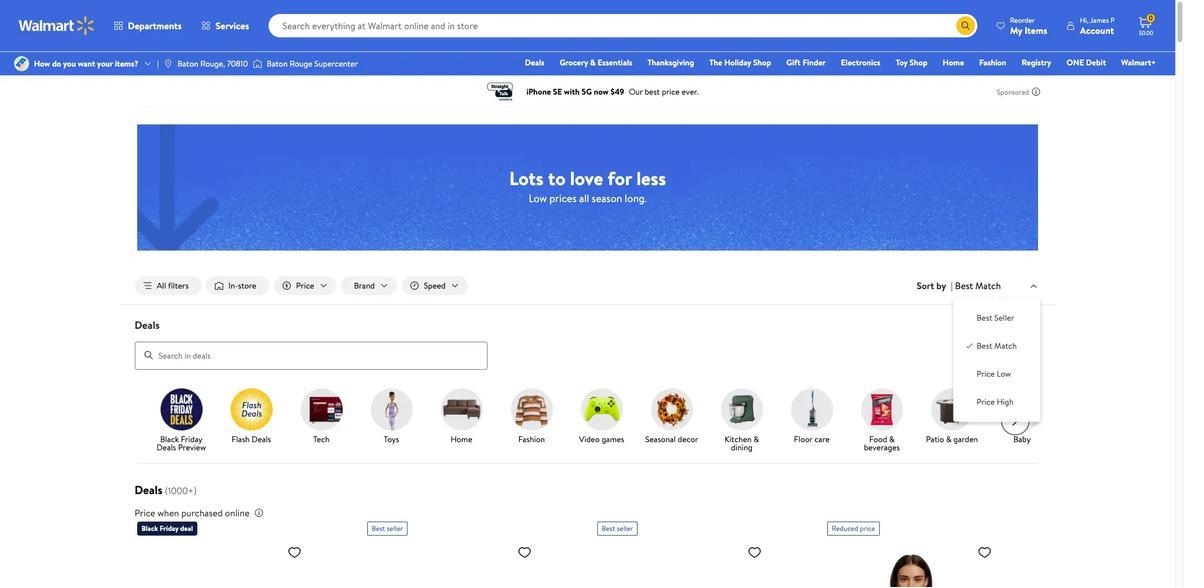 Task type: vqa. For each thing, say whether or not it's contained in the screenshot.
"How Do You Want Your Items?"
yes



Task type: locate. For each thing, give the bounding box(es) containing it.
shop right holiday
[[754, 57, 772, 68]]

1 seller from the left
[[387, 523, 403, 533]]

electronics link
[[836, 56, 886, 69]]

low inside lots to love for less low prices all season long.
[[529, 191, 547, 205]]

best
[[956, 279, 974, 292], [977, 312, 993, 324], [977, 340, 993, 352], [372, 523, 385, 533], [602, 523, 616, 533]]

0 horizontal spatial shop
[[754, 57, 772, 68]]

best match right best match option
[[977, 340, 1017, 352]]

deals inside black friday deals preview
[[157, 441, 176, 453]]

1 vertical spatial fashion link
[[502, 388, 562, 446]]

baby link
[[992, 388, 1053, 446]]

0 horizontal spatial fashion link
[[502, 388, 562, 446]]

supercenter
[[315, 58, 358, 69]]

decor
[[678, 433, 699, 445]]

add to favorites list, 99 jane street women's v-neck cardigan sweater with long sleeves, midweight, sizes s-xxxl image
[[978, 545, 992, 559]]

seller
[[387, 523, 403, 533], [617, 523, 634, 533]]

& right grocery
[[590, 57, 596, 68]]

brand button
[[341, 276, 397, 295]]

0 vertical spatial black
[[160, 433, 179, 445]]

flash deals image
[[230, 388, 273, 430]]

1 horizontal spatial baton
[[267, 58, 288, 69]]

1 horizontal spatial low
[[997, 368, 1012, 380]]

0 vertical spatial best match
[[956, 279, 1002, 292]]

prices
[[550, 191, 577, 205]]

0 vertical spatial home
[[943, 57, 965, 68]]

1 vertical spatial fashion
[[519, 433, 545, 445]]

0 vertical spatial |
[[157, 58, 159, 69]]

price inside dropdown button
[[296, 280, 314, 292]]

1 horizontal spatial fashion link
[[975, 56, 1012, 69]]

hi, james p account
[[1081, 15, 1115, 37]]

1 horizontal spatial black
[[160, 433, 179, 445]]

registry
[[1022, 57, 1052, 68]]

 image right 70810
[[253, 58, 262, 70]]

price left high
[[977, 396, 995, 408]]

friday for deals
[[181, 433, 203, 445]]

0 horizontal spatial best seller
[[372, 523, 403, 533]]

deals left the preview
[[157, 441, 176, 453]]

filters
[[168, 280, 189, 292]]

debit
[[1087, 57, 1107, 68]]

less
[[637, 165, 667, 191]]

season
[[592, 191, 623, 205]]

care
[[815, 433, 830, 445]]

friday down black friday deals image
[[181, 433, 203, 445]]

fashion down 'fashion' image
[[519, 433, 545, 445]]

| right items?
[[157, 58, 159, 69]]

|
[[157, 58, 159, 69], [951, 279, 953, 292]]

option group
[[963, 307, 1031, 413]]

1 best seller from the left
[[372, 523, 403, 533]]

in-store
[[229, 280, 257, 292]]

& inside food & beverages
[[890, 433, 895, 445]]

0 horizontal spatial baton
[[178, 58, 199, 69]]

1 horizontal spatial fashion
[[980, 57, 1007, 68]]

floorcare image
[[791, 388, 833, 430]]

2 best seller from the left
[[602, 523, 634, 533]]

kitchen & dining link
[[712, 388, 773, 454]]

p
[[1111, 15, 1115, 25]]

food & beverages
[[864, 433, 900, 453]]

lots to love for less. low prices all season long. image
[[137, 124, 1039, 251]]

home down home image
[[451, 433, 473, 445]]

price for price low
[[977, 368, 995, 380]]

toys
[[384, 433, 399, 445]]

2 horizontal spatial  image
[[253, 58, 262, 70]]

rouge
[[290, 58, 313, 69]]

saluspa 77" x 26" hollywood 240 gal. inflatable hot tub with led lights, 104f max temperature image
[[367, 540, 537, 587]]

match down seller
[[995, 340, 1017, 352]]

0
[[1149, 13, 1154, 23]]

0 horizontal spatial seller
[[387, 523, 403, 533]]

Deals search field
[[121, 318, 1055, 370]]

1 vertical spatial home link
[[431, 388, 492, 446]]

1 horizontal spatial seller
[[617, 523, 634, 533]]

fashion image
[[511, 388, 553, 430]]

1 vertical spatial friday
[[160, 523, 179, 533]]

& right dining
[[754, 433, 760, 445]]

0 vertical spatial home link
[[938, 56, 970, 69]]

brand
[[354, 280, 375, 292]]

how
[[34, 58, 50, 69]]

option group containing best seller
[[963, 307, 1031, 413]]

1 baton from the left
[[178, 58, 199, 69]]

holiday
[[725, 57, 752, 68]]

0 horizontal spatial friday
[[160, 523, 179, 533]]

black friday deals preview link
[[151, 388, 212, 454]]

price when purchased online
[[135, 506, 250, 519]]

black friday deal
[[142, 523, 193, 533]]

2 baton from the left
[[267, 58, 288, 69]]

baton rouge supercenter
[[267, 58, 358, 69]]

kitchen and dining image
[[721, 388, 763, 430]]

0 $0.00
[[1140, 13, 1154, 37]]

1 horizontal spatial friday
[[181, 433, 203, 445]]

food
[[870, 433, 888, 445]]

best match button
[[953, 278, 1041, 293]]

baton left "rouge,"
[[178, 58, 199, 69]]

1 vertical spatial |
[[951, 279, 953, 292]]

1 vertical spatial low
[[997, 368, 1012, 380]]

toy shop link
[[891, 56, 933, 69]]

the holiday shop
[[710, 57, 772, 68]]

black friday deals preview
[[157, 433, 206, 453]]

1 horizontal spatial |
[[951, 279, 953, 292]]

& right patio
[[947, 433, 952, 445]]

fashion
[[980, 57, 1007, 68], [519, 433, 545, 445]]

price up price high
[[977, 368, 995, 380]]

best match up best seller
[[956, 279, 1002, 292]]

& for essentials
[[590, 57, 596, 68]]

reorder
[[1011, 15, 1035, 25]]

 image for baton rouge, 70810
[[163, 59, 173, 68]]

baton left rouge
[[267, 58, 288, 69]]

video
[[579, 433, 600, 445]]

 image
[[14, 56, 29, 71], [253, 58, 262, 70], [163, 59, 173, 68]]

0 horizontal spatial home
[[451, 433, 473, 445]]

deals (1000+)
[[135, 482, 197, 498]]

price for price
[[296, 280, 314, 292]]

account
[[1081, 24, 1115, 37]]

best seller for saluspa 77" x 26" hollywood 240 gal. inflatable hot tub with led lights, 104f max temperature image
[[372, 523, 403, 533]]

match up best seller
[[976, 279, 1002, 292]]

low up high
[[997, 368, 1012, 380]]

grocery & essentials link
[[555, 56, 638, 69]]

the
[[710, 57, 723, 68]]

add to favorites list, playstation 5 disc console - marvel's spider-man 2 bundle image
[[288, 545, 302, 559]]

friday down when
[[160, 523, 179, 533]]

essentials
[[598, 57, 633, 68]]

0 horizontal spatial low
[[529, 191, 547, 205]]

0 vertical spatial fashion link
[[975, 56, 1012, 69]]

2 seller from the left
[[617, 523, 634, 533]]

 image left how
[[14, 56, 29, 71]]

price right "store"
[[296, 280, 314, 292]]

0 vertical spatial friday
[[181, 433, 203, 445]]

kitchen & dining
[[725, 433, 760, 453]]

video games
[[579, 433, 625, 445]]

 image down departments
[[163, 59, 173, 68]]

home down search icon
[[943, 57, 965, 68]]

| inside sort and filter section element
[[951, 279, 953, 292]]

| right by
[[951, 279, 953, 292]]

next slide for chipmodulewithimages list image
[[1002, 407, 1030, 435]]

walmart image
[[19, 16, 95, 35]]

& right food
[[890, 433, 895, 445]]

shop right toy
[[910, 57, 928, 68]]

playstation 5 disc console - marvel's spider-man 2 bundle image
[[137, 540, 306, 587]]

black for black friday deal
[[142, 523, 158, 533]]

deals up search image
[[135, 318, 160, 332]]

james
[[1091, 15, 1109, 25]]

food & beverages link
[[852, 388, 913, 454]]

price high
[[977, 396, 1014, 408]]

price button
[[274, 276, 337, 295]]

1 horizontal spatial shop
[[910, 57, 928, 68]]

friday inside black friday deals preview
[[181, 433, 203, 445]]

when
[[158, 506, 179, 519]]

want
[[78, 58, 95, 69]]

baton
[[178, 58, 199, 69], [267, 58, 288, 69]]

toy
[[896, 57, 908, 68]]

1 horizontal spatial  image
[[163, 59, 173, 68]]

1 vertical spatial home
[[451, 433, 473, 445]]

toys image
[[371, 388, 413, 430]]

friday
[[181, 433, 203, 445], [160, 523, 179, 533]]

0 horizontal spatial  image
[[14, 56, 29, 71]]

price left when
[[135, 506, 155, 519]]

0 vertical spatial low
[[529, 191, 547, 205]]

1 horizontal spatial home link
[[938, 56, 970, 69]]

seller for saluspa 77" x 26" hollywood 240 gal. inflatable hot tub with led lights, 104f max temperature image
[[387, 523, 403, 533]]

video games link
[[572, 388, 632, 446]]

seasonal decor image
[[651, 388, 693, 430]]

 image for how do you want your items?
[[14, 56, 29, 71]]

black down when
[[142, 523, 158, 533]]

1 horizontal spatial best seller
[[602, 523, 634, 533]]

0 vertical spatial match
[[976, 279, 1002, 292]]

0 horizontal spatial black
[[142, 523, 158, 533]]

walmart+ link
[[1117, 56, 1162, 69]]

low left "prices"
[[529, 191, 547, 205]]

hi,
[[1081, 15, 1089, 25]]

 image for baton rouge supercenter
[[253, 58, 262, 70]]

how do you want your items?
[[34, 58, 138, 69]]

deals left grocery
[[525, 57, 545, 68]]

lots
[[510, 165, 544, 191]]

1 vertical spatial black
[[142, 523, 158, 533]]

baton for baton rouge supercenter
[[267, 58, 288, 69]]

reduced
[[832, 523, 859, 533]]

reorder my items
[[1011, 15, 1048, 37]]

fashion up sponsored
[[980, 57, 1007, 68]]

legal information image
[[254, 508, 264, 517]]

all
[[580, 191, 590, 205]]

floor care link
[[782, 388, 843, 446]]

black friday deals image
[[160, 388, 202, 430]]

floor care
[[794, 433, 830, 445]]

best seller for vizio 50" class v-series 4k uhd led smart tv v505-j09 image
[[602, 523, 634, 533]]

0 horizontal spatial |
[[157, 58, 159, 69]]

services button
[[192, 12, 259, 40]]

home image
[[441, 388, 483, 430]]

& inside kitchen & dining
[[754, 433, 760, 445]]

flash deals
[[232, 433, 271, 445]]

black inside black friday deals preview
[[160, 433, 179, 445]]

by
[[937, 279, 947, 292]]

2 shop from the left
[[910, 57, 928, 68]]

black down black friday deals image
[[160, 433, 179, 445]]

& for beverages
[[890, 433, 895, 445]]

home link
[[938, 56, 970, 69], [431, 388, 492, 446]]



Task type: describe. For each thing, give the bounding box(es) containing it.
1 shop from the left
[[754, 57, 772, 68]]

best match inside best match popup button
[[956, 279, 1002, 292]]

speed
[[424, 280, 446, 292]]

patio
[[927, 433, 945, 445]]

one
[[1067, 57, 1085, 68]]

patio & garden
[[927, 433, 979, 445]]

sponsored
[[998, 87, 1030, 97]]

deal
[[180, 523, 193, 533]]

all
[[157, 280, 166, 292]]

search image
[[144, 351, 153, 360]]

grocery
[[560, 57, 588, 68]]

black for black friday deals preview
[[160, 433, 179, 445]]

finder
[[803, 57, 826, 68]]

seasonal
[[646, 433, 676, 445]]

$0.00
[[1140, 29, 1154, 37]]

(1000+)
[[165, 484, 197, 497]]

walmart+
[[1122, 57, 1157, 68]]

seller
[[995, 312, 1015, 324]]

tech
[[313, 433, 330, 445]]

departments button
[[104, 12, 192, 40]]

online
[[225, 506, 250, 519]]

shop inside 'link'
[[910, 57, 928, 68]]

dining
[[731, 441, 753, 453]]

flash
[[232, 433, 250, 445]]

deals inside search field
[[135, 318, 160, 332]]

price for price when purchased online
[[135, 506, 155, 519]]

speed button
[[402, 276, 468, 295]]

preview
[[178, 441, 206, 453]]

thanksgiving
[[648, 57, 695, 68]]

registry link
[[1017, 56, 1057, 69]]

1 vertical spatial best match
[[977, 340, 1017, 352]]

lots to love for less low prices all season long.
[[510, 165, 667, 205]]

patio & garden image
[[932, 388, 974, 430]]

toy shop
[[896, 57, 928, 68]]

items?
[[115, 58, 138, 69]]

1 vertical spatial match
[[995, 340, 1017, 352]]

love
[[570, 165, 604, 191]]

99 jane street women's v-neck cardigan sweater with long sleeves, midweight, sizes s-xxxl image
[[828, 540, 997, 587]]

sort and filter section element
[[121, 267, 1055, 304]]

Walmart Site-Wide search field
[[269, 14, 978, 37]]

price for price high
[[977, 396, 995, 408]]

beverages
[[864, 441, 900, 453]]

services
[[216, 19, 249, 32]]

your
[[97, 58, 113, 69]]

match inside popup button
[[976, 279, 1002, 292]]

baton for baton rouge, 70810
[[178, 58, 199, 69]]

best seller
[[977, 312, 1015, 324]]

store
[[238, 280, 257, 292]]

friday for deal
[[160, 523, 179, 533]]

gift finder
[[787, 57, 826, 68]]

0 vertical spatial fashion
[[980, 57, 1007, 68]]

departments
[[128, 19, 182, 32]]

all filters button
[[135, 276, 202, 295]]

sort by |
[[917, 279, 953, 292]]

add to favorites list, vizio 50" class v-series 4k uhd led smart tv v505-j09 image
[[748, 545, 762, 559]]

long.
[[625, 191, 647, 205]]

vizio 50" class v-series 4k uhd led smart tv v505-j09 image
[[597, 540, 767, 587]]

1 horizontal spatial home
[[943, 57, 965, 68]]

search icon image
[[962, 21, 971, 30]]

seasonal decor
[[646, 433, 699, 445]]

gift
[[787, 57, 801, 68]]

my
[[1011, 24, 1023, 37]]

in-store button
[[206, 276, 269, 295]]

seller for vizio 50" class v-series 4k uhd led smart tv v505-j09 image
[[617, 523, 634, 533]]

deals up when
[[135, 482, 163, 498]]

toys link
[[361, 388, 422, 446]]

deals link
[[520, 56, 550, 69]]

electronics
[[841, 57, 881, 68]]

do
[[52, 58, 61, 69]]

items
[[1025, 24, 1048, 37]]

0 horizontal spatial fashion
[[519, 433, 545, 445]]

seasonal decor link
[[642, 388, 703, 446]]

games
[[602, 433, 625, 445]]

Search search field
[[269, 14, 978, 37]]

you
[[63, 58, 76, 69]]

price
[[860, 523, 876, 533]]

food & beverages image
[[861, 388, 904, 430]]

video games image
[[581, 388, 623, 430]]

sort
[[917, 279, 935, 292]]

best inside popup button
[[956, 279, 974, 292]]

for
[[608, 165, 632, 191]]

thanksgiving link
[[643, 56, 700, 69]]

Search in deals search field
[[135, 342, 488, 370]]

tech image
[[301, 388, 343, 430]]

all filters
[[157, 280, 189, 292]]

one debit link
[[1062, 56, 1112, 69]]

grocery & essentials
[[560, 57, 633, 68]]

& for garden
[[947, 433, 952, 445]]

& for dining
[[754, 433, 760, 445]]

price low
[[977, 368, 1012, 380]]

baby image
[[1002, 388, 1044, 430]]

deals right flash
[[252, 433, 271, 445]]

purchased
[[181, 506, 223, 519]]

tech link
[[291, 388, 352, 446]]

gift finder link
[[782, 56, 831, 69]]

reduced price
[[832, 523, 876, 533]]

0 horizontal spatial home link
[[431, 388, 492, 446]]

add to favorites list, saluspa 77" x 26" hollywood 240 gal. inflatable hot tub with led lights, 104f max temperature image
[[518, 545, 532, 559]]

Best Match radio
[[966, 340, 975, 350]]

kitchen
[[725, 433, 752, 445]]

garden
[[954, 433, 979, 445]]

baby
[[1014, 433, 1031, 445]]



